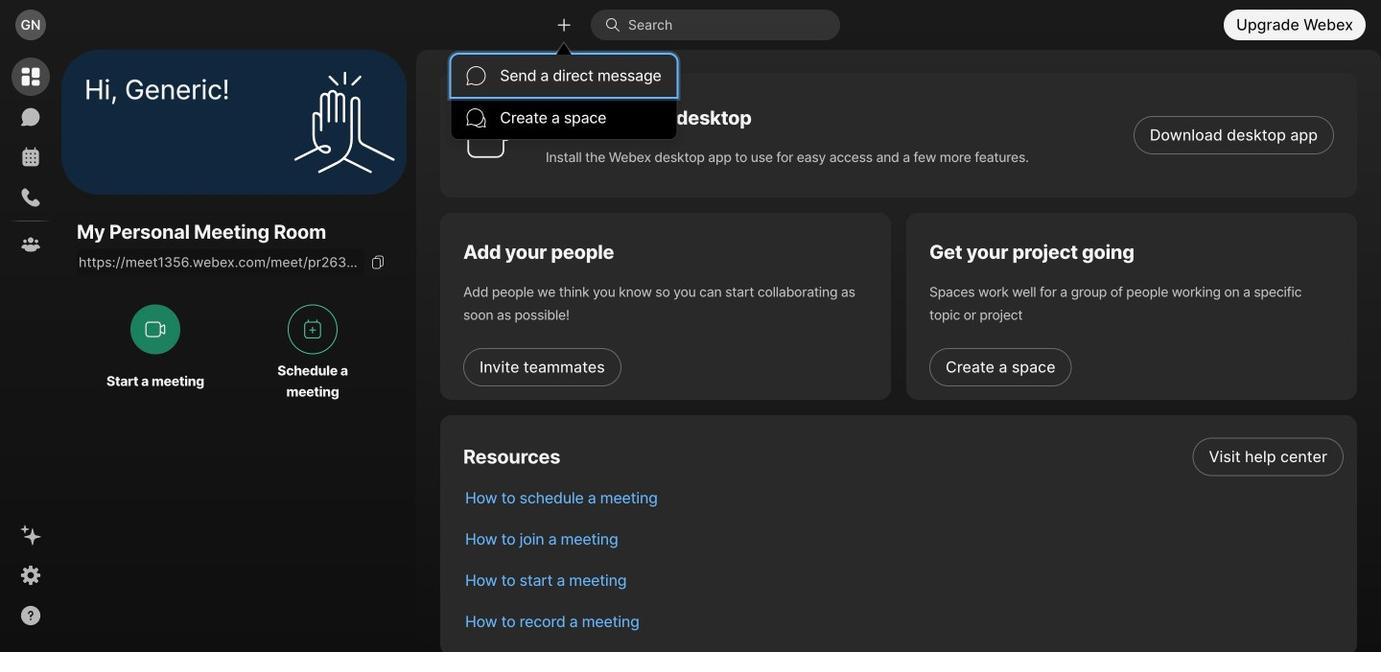 Task type: describe. For each thing, give the bounding box(es) containing it.
two hands high fiving image
[[287, 65, 402, 180]]

3 list item from the top
[[450, 519, 1357, 560]]

5 list item from the top
[[450, 601, 1357, 643]]

chat_20 image
[[467, 66, 486, 85]]

webex tab list
[[12, 58, 50, 264]]



Task type: locate. For each thing, give the bounding box(es) containing it.
list item
[[450, 436, 1357, 478], [450, 478, 1357, 519], [450, 519, 1357, 560], [450, 560, 1357, 601], [450, 601, 1357, 643]]

menu bar
[[451, 55, 677, 139]]

1 list item from the top
[[450, 436, 1357, 478]]

2 list item from the top
[[450, 478, 1357, 519]]

chat group_20 image
[[467, 108, 486, 128]]

navigation
[[0, 50, 61, 652]]

None text field
[[77, 249, 365, 276]]

4 list item from the top
[[450, 560, 1357, 601]]



Task type: vqa. For each thing, say whether or not it's contained in the screenshot.
navigation
yes



